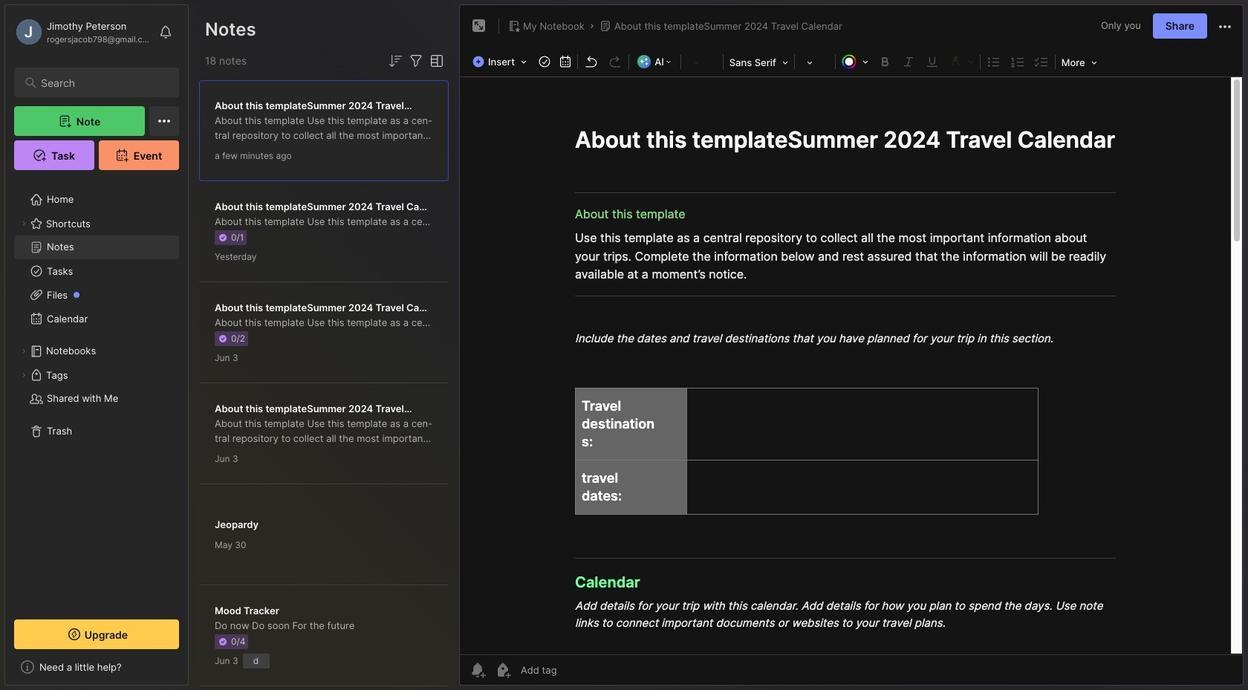 Task type: vqa. For each thing, say whether or not it's contained in the screenshot.
GROUP within the Main element
no



Task type: describe. For each thing, give the bounding box(es) containing it.
Search text field
[[41, 76, 166, 90]]

note window element
[[459, 4, 1244, 689]]

calendar event image
[[557, 51, 574, 72]]

undo image
[[581, 51, 602, 72]]

More field
[[1057, 52, 1101, 73]]

none search field inside the main element
[[41, 74, 166, 91]]

heading level image
[[683, 52, 721, 71]]

Add filters field
[[407, 52, 425, 70]]

task image
[[536, 51, 554, 72]]

highlight image
[[944, 51, 978, 71]]

more actions image
[[1216, 18, 1234, 36]]

click to collapse image
[[182, 660, 194, 678]]

main element
[[0, 0, 193, 690]]

Highlight field
[[944, 51, 978, 71]]

View options field
[[425, 52, 446, 70]]



Task type: locate. For each thing, give the bounding box(es) containing it.
Add tag field
[[519, 663, 631, 677]]

Account field
[[14, 17, 152, 47]]

None search field
[[41, 74, 166, 91]]

Note Editor text field
[[460, 77, 1243, 655]]

Font size field
[[796, 52, 833, 73]]

add filters image
[[407, 52, 425, 70]]

Heading level field
[[683, 52, 721, 71]]

More actions field
[[1216, 16, 1234, 36]]

NEED A LITTLE HELP? field
[[5, 655, 188, 679]]

expand tags image
[[19, 371, 28, 380]]

expand note image
[[470, 17, 488, 35]]

Insert field
[[469, 51, 534, 72]]

Sort options field
[[386, 52, 404, 70]]

expand notebooks image
[[19, 347, 28, 356]]

Font color field
[[837, 51, 873, 72]]

add a reminder image
[[469, 661, 487, 679]]

add tag image
[[494, 661, 512, 679]]

Font family field
[[725, 52, 793, 73]]



